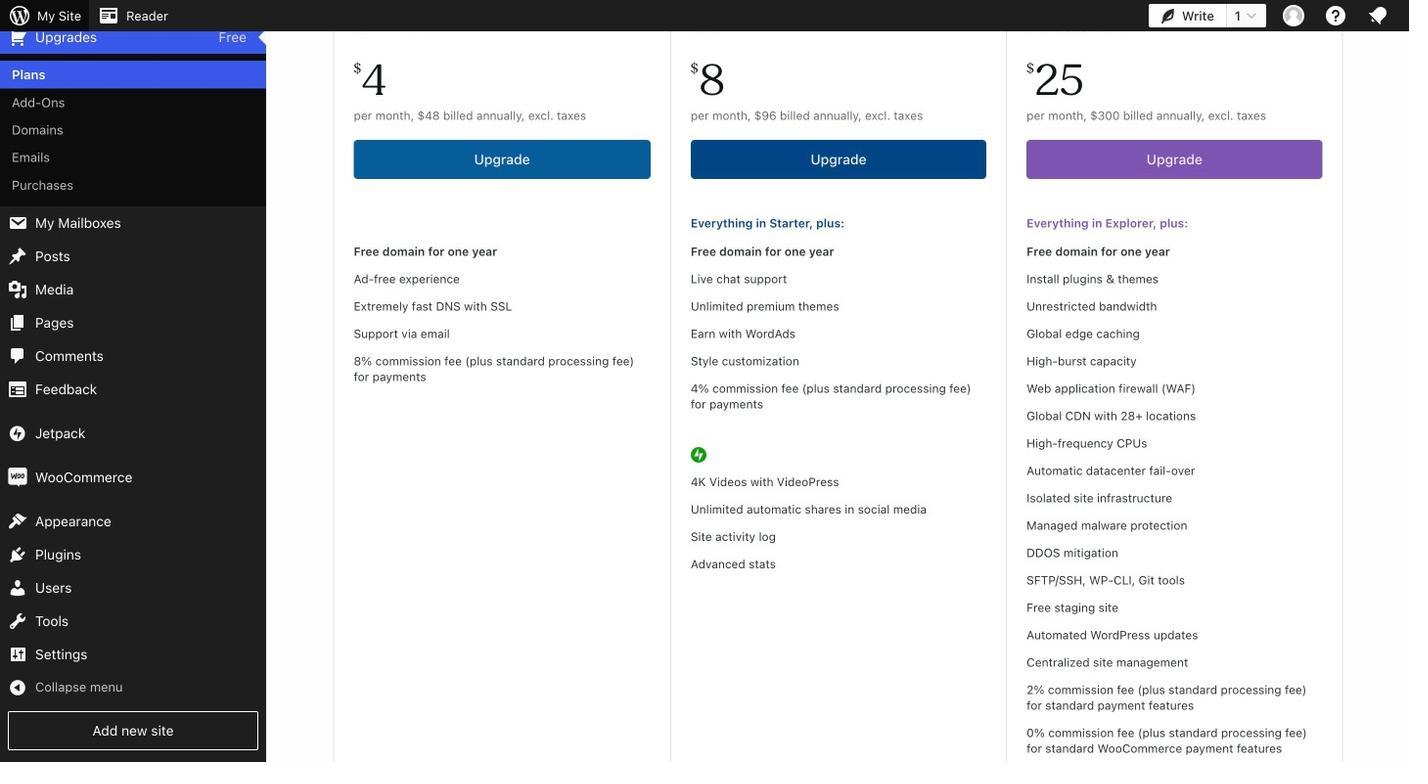 Task type: vqa. For each thing, say whether or not it's contained in the screenshot.
the More information image
no



Task type: describe. For each thing, give the bounding box(es) containing it.
1 img image from the top
[[8, 424, 27, 443]]

manage your notifications image
[[1366, 4, 1390, 27]]

highest hourly views 0 image
[[165, 0, 258, 13]]

2 list item from the top
[[1401, 202, 1409, 293]]



Task type: locate. For each thing, give the bounding box(es) containing it.
img image
[[8, 424, 27, 443], [8, 468, 27, 488]]

0 vertical spatial img image
[[8, 424, 27, 443]]

1 vertical spatial img image
[[8, 468, 27, 488]]

2 img image from the top
[[8, 468, 27, 488]]

4 list item from the top
[[1401, 385, 1409, 458]]

1 list item from the top
[[1401, 100, 1409, 171]]

help image
[[1324, 4, 1348, 27]]

my profile image
[[1283, 5, 1305, 26]]

3 list item from the top
[[1401, 293, 1409, 385]]

list item
[[1401, 100, 1409, 171], [1401, 202, 1409, 293], [1401, 293, 1409, 385], [1401, 385, 1409, 458]]



